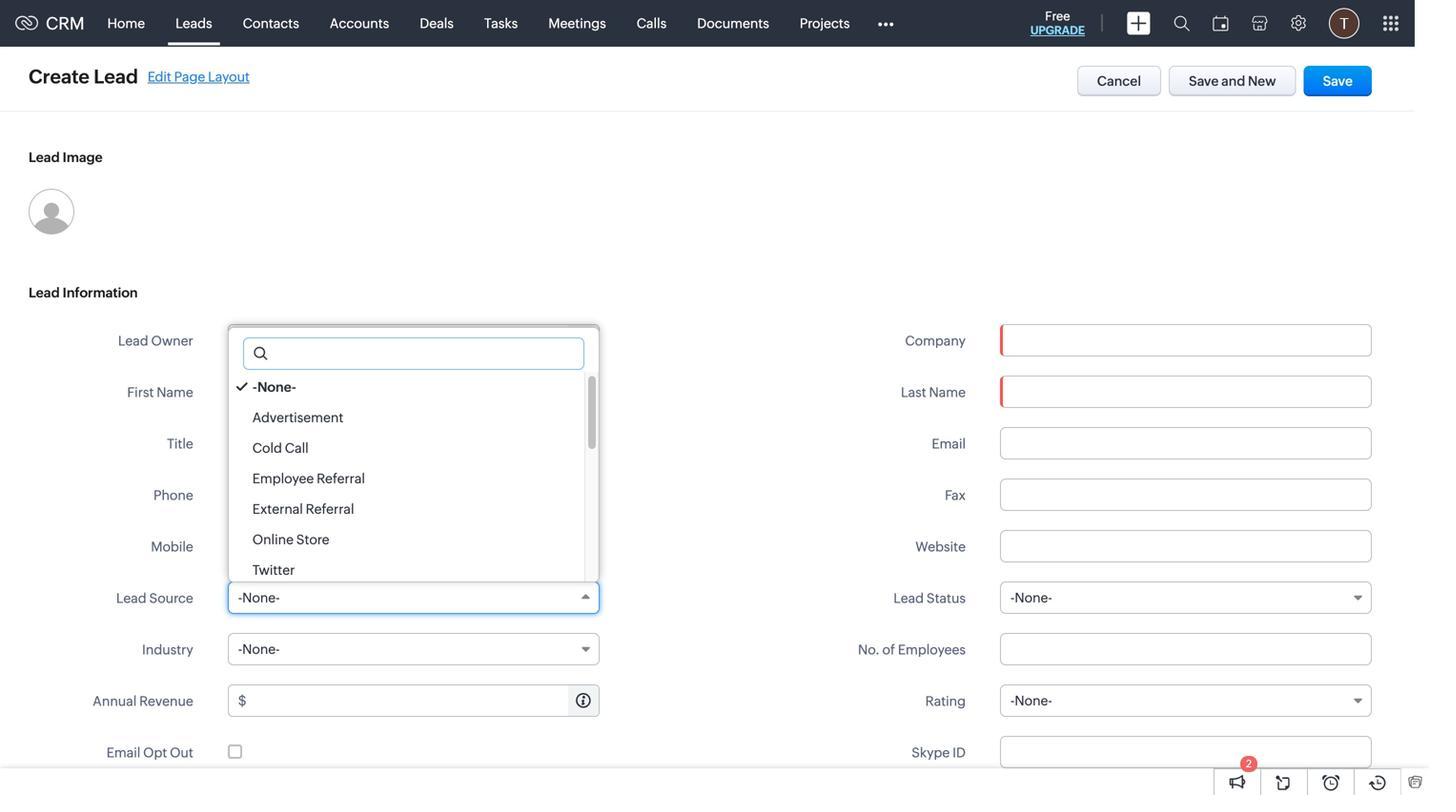 Task type: vqa. For each thing, say whether or not it's contained in the screenshot.
Online Store option
yes



Task type: locate. For each thing, give the bounding box(es) containing it.
lead image
[[29, 150, 103, 165]]

none- for lead status
[[1015, 590, 1053, 606]]

online store
[[253, 532, 330, 547]]

none- down twitter
[[242, 590, 280, 606]]

save left and
[[1189, 73, 1219, 89]]

lead left the owner
[[118, 333, 148, 349]]

0 horizontal spatial save
[[1189, 73, 1219, 89]]

save
[[1189, 73, 1219, 89], [1323, 73, 1353, 89]]

lead
[[94, 66, 138, 88], [29, 150, 60, 165], [29, 285, 60, 300], [118, 333, 148, 349], [116, 591, 147, 606], [894, 591, 924, 606]]

search image
[[1174, 15, 1190, 31]]

-none- right rating
[[1011, 693, 1053, 709]]

lead source
[[116, 591, 193, 606]]

industry
[[142, 642, 193, 658]]

save inside button
[[1323, 73, 1353, 89]]

home
[[107, 16, 145, 31]]

1 horizontal spatial email
[[932, 436, 966, 452]]

home link
[[92, 0, 160, 46]]

none- up $
[[242, 642, 280, 657]]

profile image
[[1330, 8, 1360, 39]]

-none- for lead status
[[1011, 590, 1053, 606]]

accounts link
[[315, 0, 405, 46]]

save for save and new
[[1189, 73, 1219, 89]]

call
[[285, 441, 309, 456]]

list box
[[229, 372, 599, 586]]

name
[[157, 385, 193, 400], [929, 385, 966, 400]]

cancel
[[1098, 73, 1142, 89]]

-None- field
[[228, 582, 600, 614], [1001, 582, 1372, 614], [228, 633, 600, 666], [1001, 685, 1372, 717]]

-none-
[[253, 380, 297, 395], [238, 590, 280, 606], [1011, 590, 1053, 606], [238, 642, 280, 657], [1011, 693, 1053, 709]]

-none- field for rating
[[1001, 685, 1372, 717]]

1 vertical spatial email
[[107, 745, 140, 761]]

website
[[916, 539, 966, 555]]

opt
[[143, 745, 167, 761]]

create
[[29, 66, 90, 88]]

twitter
[[253, 563, 295, 578]]

save down profile 'element' on the right top
[[1323, 73, 1353, 89]]

deals link
[[405, 0, 469, 46]]

2 save from the left
[[1323, 73, 1353, 89]]

accounts
[[330, 16, 389, 31]]

save inside save and new button
[[1189, 73, 1219, 89]]

lead for lead image
[[29, 150, 60, 165]]

name for last name
[[929, 385, 966, 400]]

email left opt
[[107, 745, 140, 761]]

1 vertical spatial referral
[[306, 502, 354, 517]]

referral up store at bottom
[[306, 502, 354, 517]]

new
[[1249, 73, 1277, 89]]

lead left the status
[[894, 591, 924, 606]]

of
[[883, 642, 896, 658]]

lead left information
[[29, 285, 60, 300]]

1 horizontal spatial name
[[929, 385, 966, 400]]

tasks link
[[469, 0, 533, 46]]

none- right the status
[[1015, 590, 1053, 606]]

email
[[932, 436, 966, 452], [107, 745, 140, 761]]

email up fax
[[932, 436, 966, 452]]

None text field
[[319, 377, 599, 407], [1001, 427, 1372, 460], [228, 530, 600, 563], [1001, 530, 1372, 563], [1001, 736, 1372, 769], [319, 377, 599, 407], [1001, 427, 1372, 460], [228, 530, 600, 563], [1001, 530, 1372, 563], [1001, 736, 1372, 769]]

contacts link
[[228, 0, 315, 46]]

None text field
[[1001, 325, 1372, 356], [244, 339, 583, 369], [1001, 376, 1372, 408], [228, 427, 600, 460], [228, 479, 600, 511], [1001, 479, 1372, 511], [1001, 633, 1372, 666], [249, 686, 599, 716], [1001, 325, 1372, 356], [244, 339, 583, 369], [1001, 376, 1372, 408], [228, 427, 600, 460], [228, 479, 600, 511], [1001, 479, 1372, 511], [1001, 633, 1372, 666], [249, 686, 599, 716]]

annual
[[93, 694, 137, 709]]

0 vertical spatial referral
[[317, 471, 365, 486]]

title
[[167, 436, 193, 452]]

- up the advertisement
[[253, 380, 257, 395]]

referral
[[317, 471, 365, 486], [306, 502, 354, 517]]

cold call
[[253, 441, 309, 456]]

lead for lead source
[[116, 591, 147, 606]]

- right rating
[[1011, 693, 1015, 709]]

- up $
[[238, 642, 242, 657]]

name right last
[[929, 385, 966, 400]]

search element
[[1163, 0, 1202, 47]]

-none- field for lead status
[[1001, 582, 1372, 614]]

-none- for industry
[[238, 642, 280, 657]]

None field
[[229, 325, 570, 356], [1001, 325, 1372, 356], [229, 325, 570, 356], [1001, 325, 1372, 356]]

meetings
[[549, 16, 606, 31]]

revenue
[[139, 694, 193, 709]]

lead for lead information
[[29, 285, 60, 300]]

referral for external referral
[[306, 502, 354, 517]]

phone
[[154, 488, 193, 503]]

last name
[[901, 385, 966, 400]]

email for email
[[932, 436, 966, 452]]

0 vertical spatial email
[[932, 436, 966, 452]]

store
[[296, 532, 330, 547]]

Other Modules field
[[866, 8, 907, 39]]

none-
[[257, 380, 297, 395], [242, 590, 280, 606], [1015, 590, 1053, 606], [242, 642, 280, 657], [1015, 693, 1053, 709]]

skype
[[912, 745, 950, 761]]

no. of employees
[[858, 642, 966, 658]]

online store option
[[229, 525, 584, 555]]

first name
[[127, 385, 193, 400]]

mobile
[[151, 539, 193, 555]]

1 horizontal spatial save
[[1323, 73, 1353, 89]]

fax
[[945, 488, 966, 503]]

- right source
[[238, 590, 242, 606]]

documents
[[697, 16, 770, 31]]

create lead edit page layout
[[29, 66, 250, 88]]

referral up external referral
[[317, 471, 365, 486]]

name right the "first"
[[157, 385, 193, 400]]

crm
[[46, 14, 84, 33]]

referral for employee referral
[[317, 471, 365, 486]]

1 name from the left
[[157, 385, 193, 400]]

2
[[1246, 758, 1252, 770]]

skype id
[[912, 745, 966, 761]]

2 name from the left
[[929, 385, 966, 400]]

1 save from the left
[[1189, 73, 1219, 89]]

information
[[63, 285, 138, 300]]

-none- down twitter
[[238, 590, 280, 606]]

projects link
[[785, 0, 866, 46]]

leads
[[176, 16, 212, 31]]

none- inside 'option'
[[257, 380, 297, 395]]

edit
[[148, 69, 172, 84]]

- inside 'option'
[[253, 380, 257, 395]]

-none- field for industry
[[228, 633, 600, 666]]

lead status
[[894, 591, 966, 606]]

0 horizontal spatial email
[[107, 745, 140, 761]]

-
[[253, 380, 257, 395], [238, 590, 242, 606], [1011, 590, 1015, 606], [238, 642, 242, 657], [1011, 693, 1015, 709]]

documents link
[[682, 0, 785, 46]]

-none- up the advertisement
[[253, 380, 297, 395]]

none- for rating
[[1015, 693, 1053, 709]]

0 horizontal spatial name
[[157, 385, 193, 400]]

-none- up $
[[238, 642, 280, 657]]

none- for lead source
[[242, 590, 280, 606]]

employee referral
[[253, 471, 365, 486]]

employee referral option
[[229, 464, 584, 494]]

last
[[901, 385, 927, 400]]

lead for lead owner
[[118, 333, 148, 349]]

- right the status
[[1011, 590, 1015, 606]]

-none- right the status
[[1011, 590, 1053, 606]]

lead left source
[[116, 591, 147, 606]]

leads link
[[160, 0, 228, 46]]

first
[[127, 385, 154, 400]]

none- up the advertisement
[[257, 380, 297, 395]]

layout
[[208, 69, 250, 84]]

lead left image at the left top of page
[[29, 150, 60, 165]]

owner
[[151, 333, 193, 349]]

none- right rating
[[1015, 693, 1053, 709]]



Task type: describe. For each thing, give the bounding box(es) containing it.
$
[[238, 693, 247, 709]]

-none- field for lead source
[[228, 582, 600, 614]]

external referral
[[253, 502, 354, 517]]

id
[[953, 745, 966, 761]]

edit page layout link
[[148, 69, 250, 84]]

meetings link
[[533, 0, 622, 46]]

lead owner
[[118, 333, 193, 349]]

advertisement option
[[229, 402, 584, 433]]

annual revenue
[[93, 694, 193, 709]]

page
[[174, 69, 205, 84]]

no.
[[858, 642, 880, 658]]

lead for lead status
[[894, 591, 924, 606]]

deals
[[420, 16, 454, 31]]

cancel button
[[1078, 66, 1162, 96]]

save and new
[[1189, 73, 1277, 89]]

save for save
[[1323, 73, 1353, 89]]

contacts
[[243, 16, 299, 31]]

calendar image
[[1213, 16, 1229, 31]]

company
[[905, 333, 966, 349]]

-none- option
[[229, 372, 584, 402]]

crm link
[[15, 14, 84, 33]]

free upgrade
[[1031, 9, 1085, 37]]

and
[[1222, 73, 1246, 89]]

online
[[253, 532, 294, 547]]

create menu image
[[1127, 12, 1151, 35]]

create menu element
[[1116, 0, 1163, 46]]

profile element
[[1318, 0, 1372, 46]]

external
[[253, 502, 303, 517]]

email for email opt out
[[107, 745, 140, 761]]

rating
[[926, 694, 966, 709]]

- for rating
[[1011, 693, 1015, 709]]

calls link
[[622, 0, 682, 46]]

- for industry
[[238, 642, 242, 657]]

free
[[1046, 9, 1071, 23]]

tasks
[[484, 16, 518, 31]]

status
[[927, 591, 966, 606]]

- for lead source
[[238, 590, 242, 606]]

list box containing -none-
[[229, 372, 599, 586]]

- for lead status
[[1011, 590, 1015, 606]]

projects
[[800, 16, 850, 31]]

none- for industry
[[242, 642, 280, 657]]

email opt out
[[107, 745, 193, 761]]

out
[[170, 745, 193, 761]]

twitter option
[[229, 555, 584, 586]]

cold
[[253, 441, 282, 456]]

employee
[[253, 471, 314, 486]]

calls
[[637, 16, 667, 31]]

-none- inside 'option'
[[253, 380, 297, 395]]

cold call option
[[229, 433, 584, 464]]

name for first name
[[157, 385, 193, 400]]

employees
[[898, 642, 966, 658]]

save and new button
[[1169, 66, 1297, 96]]

image
[[63, 150, 103, 165]]

source
[[149, 591, 193, 606]]

upgrade
[[1031, 24, 1085, 37]]

external referral option
[[229, 494, 584, 525]]

image image
[[29, 189, 74, 235]]

save button
[[1304, 66, 1372, 96]]

advertisement
[[253, 410, 344, 425]]

-none- for rating
[[1011, 693, 1053, 709]]

lead left the edit
[[94, 66, 138, 88]]

lead information
[[29, 285, 138, 300]]

-none- for lead source
[[238, 590, 280, 606]]



